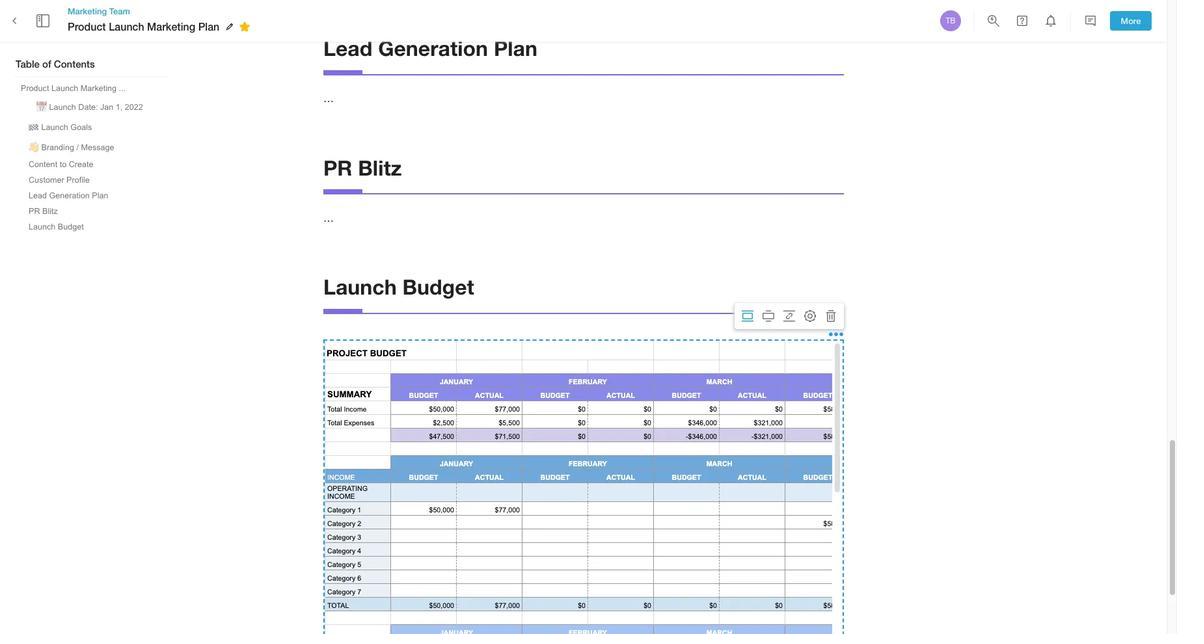Task type: vqa. For each thing, say whether or not it's contained in the screenshot.
Plan to the middle
yes



Task type: locate. For each thing, give the bounding box(es) containing it.
1 horizontal spatial blitz
[[358, 155, 402, 180]]

profile
[[66, 176, 90, 185]]

launch for 🏁 launch goals
[[41, 123, 68, 132]]

0 horizontal spatial plan
[[92, 191, 108, 201]]

lead generation plan
[[324, 36, 538, 61]]

1,
[[116, 103, 123, 112]]

lead generation plan button
[[23, 189, 114, 203]]

pr blitz
[[324, 155, 402, 180]]

0 horizontal spatial lead
[[29, 191, 47, 201]]

tb button
[[939, 8, 963, 33]]

more
[[1121, 15, 1141, 26]]

👋
[[29, 143, 39, 152]]

0 vertical spatial blitz
[[358, 155, 402, 180]]

0 vertical spatial product
[[68, 20, 106, 32]]

👋 branding / message
[[29, 143, 114, 152]]

2 vertical spatial plan
[[92, 191, 108, 201]]

0 vertical spatial plan
[[198, 20, 220, 32]]

0 horizontal spatial pr
[[29, 207, 40, 216]]

product inside button
[[21, 84, 49, 93]]

to
[[60, 160, 66, 169]]

2 vertical spatial marketing
[[81, 84, 117, 93]]

1 vertical spatial …
[[324, 212, 334, 224]]

0 vertical spatial generation
[[378, 36, 488, 61]]

launch
[[109, 20, 144, 32], [51, 84, 78, 93], [49, 103, 76, 112], [41, 123, 68, 132], [29, 223, 56, 232], [324, 275, 397, 300]]

…
[[324, 93, 334, 104], [324, 212, 334, 224]]

1 vertical spatial blitz
[[42, 207, 58, 216]]

blitz
[[358, 155, 402, 180], [42, 207, 58, 216]]

more button
[[1111, 11, 1152, 31]]

product down marketing team
[[68, 20, 106, 32]]

generation
[[378, 36, 488, 61], [49, 191, 90, 201]]

marketing left team
[[68, 6, 107, 16]]

product for product launch marketing plan
[[68, 20, 106, 32]]

0 horizontal spatial budget
[[58, 223, 84, 232]]

1 vertical spatial budget
[[403, 275, 474, 300]]

1 horizontal spatial pr
[[324, 155, 352, 180]]

lead inside content to create customer profile lead generation plan pr blitz launch budget
[[29, 191, 47, 201]]

jan
[[100, 103, 113, 112]]

1 vertical spatial product
[[21, 84, 49, 93]]

marketing team
[[68, 6, 130, 16]]

1 … from the top
[[324, 93, 334, 104]]

tb
[[946, 16, 956, 25]]

1 horizontal spatial lead
[[324, 36, 373, 61]]

0 vertical spatial marketing
[[68, 6, 107, 16]]

product
[[68, 20, 106, 32], [21, 84, 49, 93]]

lead
[[324, 36, 373, 61], [29, 191, 47, 201]]

pr
[[324, 155, 352, 180], [29, 207, 40, 216]]

launch for product launch marketing plan
[[109, 20, 144, 32]]

/
[[76, 143, 79, 152]]

launch inside content to create customer profile lead generation plan pr blitz launch budget
[[29, 223, 56, 232]]

0 horizontal spatial generation
[[49, 191, 90, 201]]

0 vertical spatial …
[[324, 93, 334, 104]]

0 horizontal spatial blitz
[[42, 207, 58, 216]]

0 horizontal spatial product
[[21, 84, 49, 93]]

1 horizontal spatial generation
[[378, 36, 488, 61]]

marketing
[[68, 6, 107, 16], [147, 20, 195, 32], [81, 84, 117, 93]]

1 horizontal spatial product
[[68, 20, 106, 32]]

1 vertical spatial plan
[[494, 36, 538, 61]]

launch budget button
[[23, 220, 89, 234]]

1 vertical spatial lead
[[29, 191, 47, 201]]

product up 📅
[[21, 84, 49, 93]]

table
[[16, 58, 40, 70]]

branding
[[41, 143, 74, 152]]

0 vertical spatial budget
[[58, 223, 84, 232]]

1 vertical spatial generation
[[49, 191, 90, 201]]

budget
[[58, 223, 84, 232], [403, 275, 474, 300]]

marketing for product launch marketing ...
[[81, 84, 117, 93]]

marketing down marketing team link
[[147, 20, 195, 32]]

marketing up 📅 launch date: jan 1, 2022 button
[[81, 84, 117, 93]]

marketing inside button
[[81, 84, 117, 93]]

content to create button
[[23, 158, 99, 172]]

1 vertical spatial pr
[[29, 207, 40, 216]]

1 vertical spatial marketing
[[147, 20, 195, 32]]

budget inside content to create customer profile lead generation plan pr blitz launch budget
[[58, 223, 84, 232]]

2022
[[125, 103, 143, 112]]

plan
[[198, 20, 220, 32], [494, 36, 538, 61], [92, 191, 108, 201]]

0 vertical spatial lead
[[324, 36, 373, 61]]



Task type: describe. For each thing, give the bounding box(es) containing it.
customer profile button
[[23, 173, 95, 187]]

2 … from the top
[[324, 212, 334, 224]]

1 horizontal spatial budget
[[403, 275, 474, 300]]

pr blitz button
[[23, 204, 63, 219]]

date:
[[78, 103, 98, 112]]

launch for product launch marketing ...
[[51, 84, 78, 93]]

marketing team link
[[68, 5, 255, 17]]

📅
[[36, 103, 47, 112]]

product launch marketing ... button
[[16, 81, 131, 96]]

create
[[69, 160, 93, 169]]

launch for 📅 launch date: jan 1, 2022
[[49, 103, 76, 112]]

plan inside content to create customer profile lead generation plan pr blitz launch budget
[[92, 191, 108, 201]]

product launch marketing plan
[[68, 20, 220, 32]]

🏁
[[29, 123, 39, 132]]

contents
[[54, 58, 95, 70]]

customer
[[29, 176, 64, 185]]

content
[[29, 160, 57, 169]]

📅 launch date: jan 1, 2022 button
[[31, 97, 148, 116]]

product launch marketing ...
[[21, 84, 126, 93]]

product for product launch marketing ...
[[21, 84, 49, 93]]

2 horizontal spatial plan
[[494, 36, 538, 61]]

blitz inside content to create customer profile lead generation plan pr blitz launch budget
[[42, 207, 58, 216]]

table of contents
[[16, 58, 95, 70]]

message
[[81, 143, 114, 152]]

goals
[[71, 123, 92, 132]]

🏁 launch goals
[[29, 123, 92, 132]]

1 horizontal spatial plan
[[198, 20, 220, 32]]

pr inside content to create customer profile lead generation plan pr blitz launch budget
[[29, 207, 40, 216]]

📅 launch date: jan 1, 2022
[[36, 103, 143, 112]]

👋 branding / message button
[[23, 137, 120, 156]]

of
[[42, 58, 51, 70]]

launch budget
[[324, 275, 474, 300]]

team
[[109, 6, 130, 16]]

content to create customer profile lead generation plan pr blitz launch budget
[[29, 160, 108, 232]]

...
[[119, 84, 126, 93]]

generation inside content to create customer profile lead generation plan pr blitz launch budget
[[49, 191, 90, 201]]

0 vertical spatial pr
[[324, 155, 352, 180]]

marketing for product launch marketing plan
[[147, 20, 195, 32]]

🏁 launch goals button
[[23, 117, 97, 136]]



